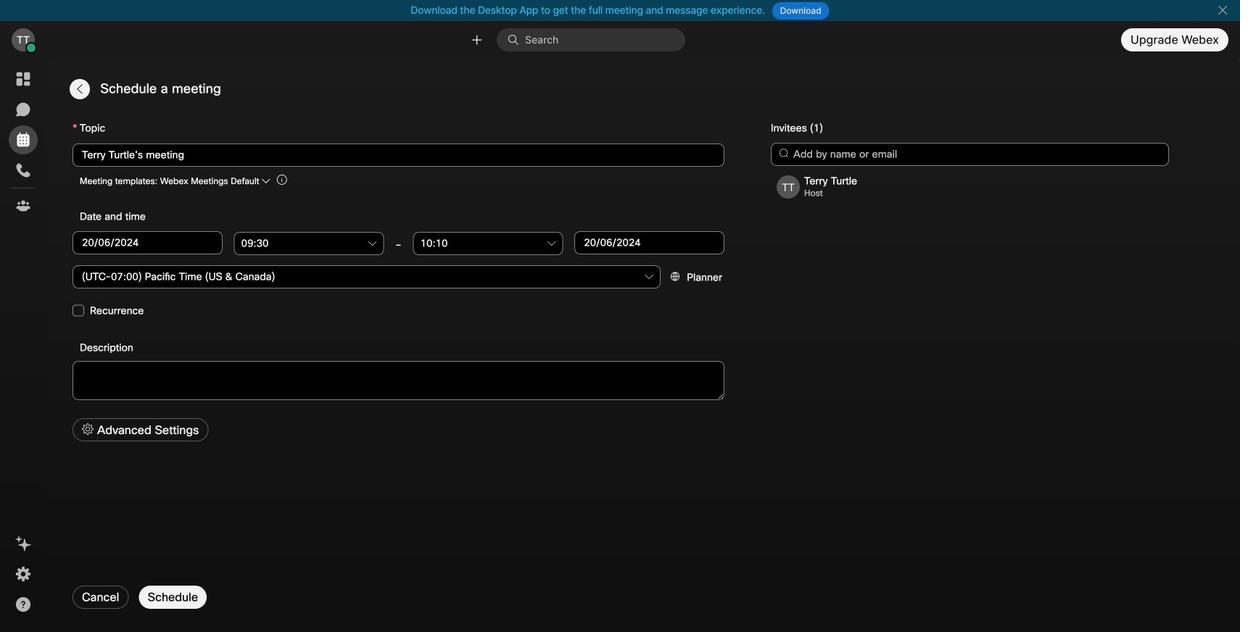 Task type: vqa. For each thing, say whether or not it's contained in the screenshot.
Skin tone picker toolbar
no



Task type: locate. For each thing, give the bounding box(es) containing it.
wrapper image
[[508, 34, 525, 46], [26, 43, 36, 53]]

help image
[[15, 597, 32, 614]]

wrapper image right connect people icon
[[508, 34, 525, 46]]

cancel_16 image
[[1218, 4, 1229, 16]]

teams, has no new notifications image
[[15, 197, 32, 215]]

navigation
[[0, 59, 46, 633]]

wrapper image up dashboard 'icon'
[[26, 43, 36, 53]]

meetings image
[[15, 131, 32, 149]]

what's new image
[[15, 536, 32, 553]]

1 horizontal spatial wrapper image
[[508, 34, 525, 46]]

webex tab list
[[9, 65, 38, 221]]



Task type: describe. For each thing, give the bounding box(es) containing it.
connect people image
[[470, 33, 484, 47]]

0 horizontal spatial wrapper image
[[26, 43, 36, 53]]

dashboard image
[[15, 70, 32, 88]]

messaging, has no new notifications image
[[15, 101, 32, 118]]

settings image
[[15, 566, 32, 583]]

calls image
[[15, 162, 32, 179]]



